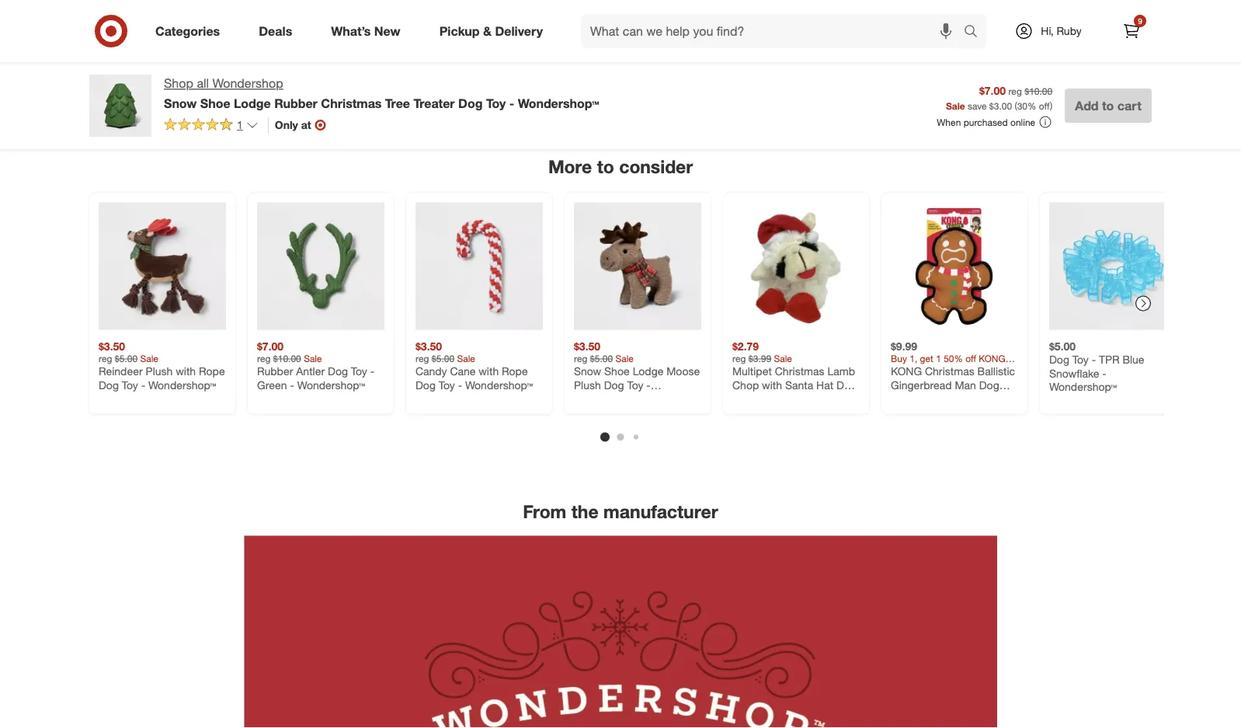 Task type: locate. For each thing, give the bounding box(es) containing it.
rope for candy cane with rope dog toy - wondershop™
[[502, 365, 528, 378]]

dog inside "$2.79 reg $3.99 sale multipet christmas lamb chop with santa hat dog toy - 6""
[[837, 378, 857, 392]]

$3.50 inside $3.50 reg $5.00 sale reindeer plush with rope dog toy - wondershop™
[[99, 339, 125, 353]]

)
[[1051, 100, 1053, 111]]

antler
[[296, 365, 325, 378]]

1 horizontal spatial plush
[[574, 378, 601, 392]]

shop
[[164, 76, 193, 91]]

candy cane with rope dog toy - wondershop™ image
[[416, 203, 543, 330]]

$5.00
[[1050, 339, 1076, 353], [115, 353, 138, 365], [432, 353, 455, 365], [591, 353, 613, 365]]

1 horizontal spatial christmas
[[775, 365, 825, 378]]

sale inside "$2.79 reg $3.99 sale multipet christmas lamb chop with santa hat dog toy - 6""
[[774, 353, 793, 365]]

when
[[937, 116, 962, 128]]

green
[[257, 378, 287, 392]]

$5.00 for snow shoe lodge moose plush dog toy - wondershop™
[[591, 353, 613, 365]]

0 horizontal spatial shoe
[[200, 95, 231, 111]]

new
[[375, 23, 401, 39]]

with inside $3.50 reg $5.00 sale reindeer plush with rope dog toy - wondershop™
[[176, 365, 196, 378]]

search button
[[958, 14, 995, 51]]

reg
[[1009, 85, 1023, 97], [99, 353, 112, 365], [257, 353, 271, 365], [416, 353, 429, 365], [574, 353, 588, 365], [733, 353, 747, 365]]

1 horizontal spatial shoe
[[605, 365, 630, 378]]

reg inside $7.00 reg $10.00 sale save $ 3.00 ( 30 % off )
[[1009, 85, 1023, 97]]

-
[[510, 95, 515, 111], [1092, 353, 1097, 367], [371, 365, 375, 378], [1103, 367, 1107, 380], [141, 378, 145, 392], [290, 378, 295, 392], [458, 378, 463, 392], [647, 378, 651, 392], [752, 392, 756, 405]]

shoe left moose
[[605, 365, 630, 378]]

toy inside $3.50 reg $5.00 sale snow shoe lodge moose plush dog toy - wondershop™
[[628, 378, 644, 392]]

with for plush
[[176, 365, 196, 378]]

the
[[572, 501, 599, 523]]

(
[[1015, 100, 1018, 111]]

0 vertical spatial $10.00
[[1025, 85, 1053, 97]]

reg inside "$2.79 reg $3.99 sale multipet christmas lamb chop with santa hat dog toy - 6""
[[733, 353, 747, 365]]

what's
[[331, 23, 371, 39]]

0 vertical spatial rubber
[[274, 95, 318, 111]]

save
[[968, 100, 987, 111]]

0 horizontal spatial $7.00
[[257, 339, 284, 353]]

image of snow shoe lodge rubber christmas tree treater dog toy - wondershop™ image
[[89, 75, 152, 137]]

1 horizontal spatial with
[[479, 365, 499, 378]]

2 horizontal spatial with
[[763, 378, 783, 392]]

reg inside $3.50 reg $5.00 sale reindeer plush with rope dog toy - wondershop™
[[99, 353, 112, 365]]

0 vertical spatial lodge
[[234, 95, 271, 111]]

reg for candy
[[416, 353, 429, 365]]

0 horizontal spatial with
[[176, 365, 196, 378]]

kong christmas ballistic gingerbread man dog toy
[[891, 365, 1016, 405]]

plush inside $3.50 reg $5.00 sale reindeer plush with rope dog toy - wondershop™
[[146, 365, 173, 378]]

reg inside $7.00 reg $10.00 sale rubber antler dog toy - green - wondershop™
[[257, 353, 271, 365]]

1 vertical spatial $10.00
[[273, 353, 301, 365]]

1 vertical spatial $7.00
[[257, 339, 284, 353]]

$10.00 inside $7.00 reg $10.00 sale save $ 3.00 ( 30 % off )
[[1025, 85, 1053, 97]]

1 vertical spatial shoe
[[605, 365, 630, 378]]

rubber left antler
[[257, 365, 293, 378]]

sale
[[947, 100, 966, 111], [140, 353, 158, 365], [304, 353, 322, 365], [457, 353, 476, 365], [616, 353, 634, 365], [774, 353, 793, 365]]

0 horizontal spatial $10.00
[[273, 353, 301, 365]]

toy
[[486, 95, 506, 111], [1073, 353, 1089, 367], [351, 365, 367, 378], [122, 378, 138, 392], [439, 378, 455, 392], [628, 378, 644, 392], [733, 392, 749, 405], [891, 392, 908, 405]]

0 vertical spatial shoe
[[200, 95, 231, 111]]

sale inside $3.50 reg $5.00 sale snow shoe lodge moose plush dog toy - wondershop™
[[616, 353, 634, 365]]

with right cane
[[479, 365, 499, 378]]

6"
[[759, 392, 770, 405]]

$3.99
[[749, 353, 772, 365]]

dog toy - tpr blue snowflake - wondershop™ image
[[1050, 203, 1177, 330]]

rope left green
[[199, 365, 225, 378]]

2 horizontal spatial christmas
[[926, 365, 975, 378]]

sale for shoe
[[616, 353, 634, 365]]

$5.00 inside $3.50 reg $5.00 sale candy cane with rope dog toy - wondershop™
[[432, 353, 455, 365]]

0 horizontal spatial christmas
[[321, 95, 382, 111]]

$7.00
[[980, 84, 1007, 97], [257, 339, 284, 353]]

cart
[[138, 28, 156, 40], [296, 28, 314, 40], [455, 28, 473, 40], [613, 28, 631, 40], [772, 28, 790, 40], [930, 28, 948, 40], [1089, 28, 1107, 40], [1118, 98, 1142, 113]]

rope
[[199, 365, 225, 378], [502, 365, 528, 378]]

wondershop
[[213, 76, 283, 91]]

wondershop™ inside $3.50 reg $5.00 sale snow shoe lodge moose plush dog toy - wondershop™
[[574, 392, 642, 405]]

reg inside $3.50 reg $5.00 sale candy cane with rope dog toy - wondershop™
[[416, 353, 429, 365]]

online
[[1011, 116, 1036, 128]]

add to cart
[[106, 28, 156, 40], [264, 28, 314, 40], [423, 28, 473, 40], [581, 28, 631, 40], [740, 28, 790, 40], [898, 28, 948, 40], [1057, 28, 1107, 40], [1076, 98, 1142, 113]]

reindeer plush with rope dog toy - wondershop™ image
[[99, 203, 226, 330]]

pickup & delivery link
[[426, 14, 563, 48]]

rope right cane
[[502, 365, 528, 378]]

- inside $3.50 reg $5.00 sale candy cane with rope dog toy - wondershop™
[[458, 378, 463, 392]]

$10.00
[[1025, 85, 1053, 97], [273, 353, 301, 365]]

wondershop™ inside $3.50 reg $5.00 sale candy cane with rope dog toy - wondershop™
[[466, 378, 533, 392]]

1 horizontal spatial snow
[[574, 365, 602, 378]]

$7.00 for save
[[980, 84, 1007, 97]]

dog
[[459, 95, 483, 111], [1050, 353, 1070, 367], [328, 365, 348, 378], [99, 378, 119, 392], [416, 378, 436, 392], [604, 378, 625, 392], [837, 378, 857, 392], [980, 378, 1000, 392]]

reg for rubber
[[257, 353, 271, 365]]

lamb
[[828, 365, 856, 378]]

rubber antler dog toy - green - wondershop™ image
[[257, 203, 385, 330]]

sale inside $3.50 reg $5.00 sale candy cane with rope dog toy - wondershop™
[[457, 353, 476, 365]]

- inside $3.50 reg $5.00 sale reindeer plush with rope dog toy - wondershop™
[[141, 378, 145, 392]]

lodge inside $3.50 reg $5.00 sale snow shoe lodge moose plush dog toy - wondershop™
[[633, 365, 664, 378]]

rope inside $3.50 reg $5.00 sale reindeer plush with rope dog toy - wondershop™
[[199, 365, 225, 378]]

rubber
[[274, 95, 318, 111], [257, 365, 293, 378]]

to
[[126, 28, 135, 40], [285, 28, 293, 40], [443, 28, 452, 40], [602, 28, 611, 40], [760, 28, 769, 40], [919, 28, 928, 40], [1077, 28, 1086, 40], [1103, 98, 1115, 113], [597, 155, 615, 177]]

0 horizontal spatial $3.50
[[99, 339, 125, 353]]

1 horizontal spatial rope
[[502, 365, 528, 378]]

deals
[[259, 23, 292, 39]]

dog inside $7.00 reg $10.00 sale rubber antler dog toy - green - wondershop™
[[328, 365, 348, 378]]

$5.00 inside $3.50 reg $5.00 sale snow shoe lodge moose plush dog toy - wondershop™
[[591, 353, 613, 365]]

what's new link
[[318, 14, 420, 48]]

christmas inside shop all wondershop snow shoe lodge rubber christmas tree treater dog toy - wondershop™
[[321, 95, 382, 111]]

toy inside $7.00 reg $10.00 sale rubber antler dog toy - green - wondershop™
[[351, 365, 367, 378]]

0 horizontal spatial rope
[[199, 365, 225, 378]]

reg inside $3.50 reg $5.00 sale snow shoe lodge moose plush dog toy - wondershop™
[[574, 353, 588, 365]]

0 vertical spatial $7.00
[[980, 84, 1007, 97]]

snow
[[164, 95, 197, 111], [574, 365, 602, 378]]

1 horizontal spatial $10.00
[[1025, 85, 1053, 97]]

$10.00 for green
[[273, 353, 301, 365]]

1 vertical spatial snow
[[574, 365, 602, 378]]

$3.50 inside $3.50 reg $5.00 sale candy cane with rope dog toy - wondershop™
[[416, 339, 442, 353]]

0 horizontal spatial lodge
[[234, 95, 271, 111]]

&
[[483, 23, 492, 39]]

christmas inside "$2.79 reg $3.99 sale multipet christmas lamb chop with santa hat dog toy - 6""
[[775, 365, 825, 378]]

plush
[[146, 365, 173, 378], [574, 378, 601, 392]]

rubber up "only at"
[[274, 95, 318, 111]]

add to cart button
[[99, 22, 163, 47], [257, 22, 321, 47], [416, 22, 480, 47], [574, 22, 638, 47], [733, 22, 797, 47], [891, 22, 955, 47], [1050, 22, 1114, 47], [1066, 89, 1153, 123]]

with right chop
[[763, 378, 783, 392]]

1 horizontal spatial $3.50
[[416, 339, 442, 353]]

$3.50 for reindeer plush with rope dog toy - wondershop™
[[99, 339, 125, 353]]

$5.00 inside $3.50 reg $5.00 sale reindeer plush with rope dog toy - wondershop™
[[115, 353, 138, 365]]

- inside "$2.79 reg $3.99 sale multipet christmas lamb chop with santa hat dog toy - 6""
[[752, 392, 756, 405]]

toy inside "$2.79 reg $3.99 sale multipet christmas lamb chop with santa hat dog toy - 6""
[[733, 392, 749, 405]]

1 vertical spatial rubber
[[257, 365, 293, 378]]

1 horizontal spatial $7.00
[[980, 84, 1007, 97]]

multipet christmas lamb chop with santa hat dog toy - 6" image
[[733, 203, 860, 330]]

with right "reindeer"
[[176, 365, 196, 378]]

2 horizontal spatial $3.50
[[574, 339, 601, 353]]

tpr
[[1100, 353, 1120, 367]]

sale inside $7.00 reg $10.00 sale rubber antler dog toy - green - wondershop™
[[304, 353, 322, 365]]

lodge left moose
[[633, 365, 664, 378]]

multipet
[[733, 365, 772, 378]]

reg for reindeer
[[99, 353, 112, 365]]

all
[[197, 76, 209, 91]]

rope for reindeer plush with rope dog toy - wondershop™
[[199, 365, 225, 378]]

$5.00 inside $5.00 dog toy - tpr blue snowflake - wondershop™
[[1050, 339, 1076, 353]]

3.00
[[995, 100, 1013, 111]]

reindeer
[[99, 365, 143, 378]]

1 horizontal spatial lodge
[[633, 365, 664, 378]]

wondershop™ inside $3.50 reg $5.00 sale reindeer plush with rope dog toy - wondershop™
[[148, 378, 216, 392]]

sale for plush
[[140, 353, 158, 365]]

%
[[1028, 100, 1037, 111]]

1 rope from the left
[[199, 365, 225, 378]]

shoe down all
[[200, 95, 231, 111]]

1 $3.50 from the left
[[99, 339, 125, 353]]

add
[[106, 28, 123, 40], [264, 28, 282, 40], [423, 28, 440, 40], [581, 28, 599, 40], [740, 28, 758, 40], [898, 28, 916, 40], [1057, 28, 1075, 40], [1076, 98, 1099, 113]]

hi, ruby
[[1042, 24, 1082, 38]]

3 $3.50 from the left
[[574, 339, 601, 353]]

lodge down wondershop
[[234, 95, 271, 111]]

dog inside kong christmas ballistic gingerbread man dog toy
[[980, 378, 1000, 392]]

0 vertical spatial snow
[[164, 95, 197, 111]]

with inside $3.50 reg $5.00 sale candy cane with rope dog toy - wondershop™
[[479, 365, 499, 378]]

$9.99
[[891, 339, 918, 353]]

9
[[1139, 16, 1143, 26]]

christmas left tree
[[321, 95, 382, 111]]

christmas
[[321, 95, 382, 111], [775, 365, 825, 378], [926, 365, 975, 378]]

$2.79
[[733, 339, 759, 353]]

$7.00 inside $7.00 reg $10.00 sale save $ 3.00 ( 30 % off )
[[980, 84, 1007, 97]]

$3.50 inside $3.50 reg $5.00 sale snow shoe lodge moose plush dog toy - wondershop™
[[574, 339, 601, 353]]

sale inside $3.50 reg $5.00 sale reindeer plush with rope dog toy - wondershop™
[[140, 353, 158, 365]]

more
[[549, 155, 592, 177]]

hi,
[[1042, 24, 1054, 38]]

with
[[176, 365, 196, 378], [479, 365, 499, 378], [763, 378, 783, 392]]

$7.00 up green
[[257, 339, 284, 353]]

shoe inside $3.50 reg $5.00 sale snow shoe lodge moose plush dog toy - wondershop™
[[605, 365, 630, 378]]

$7.00 reg $10.00 sale rubber antler dog toy - green - wondershop™
[[257, 339, 375, 392]]

$10.00 inside $7.00 reg $10.00 sale rubber antler dog toy - green - wondershop™
[[273, 353, 301, 365]]

$10.00 up green
[[273, 353, 301, 365]]

shoe inside shop all wondershop snow shoe lodge rubber christmas tree treater dog toy - wondershop™
[[200, 95, 231, 111]]

reg for save
[[1009, 85, 1023, 97]]

$7.00 reg $10.00 sale save $ 3.00 ( 30 % off )
[[947, 84, 1053, 111]]

$10.00 for %
[[1025, 85, 1053, 97]]

1 vertical spatial lodge
[[633, 365, 664, 378]]

9 link
[[1115, 14, 1149, 48]]

wondershop™ inside $7.00 reg $10.00 sale rubber antler dog toy - green - wondershop™
[[298, 378, 365, 392]]

0 horizontal spatial plush
[[146, 365, 173, 378]]

lodge
[[234, 95, 271, 111], [633, 365, 664, 378]]

2 rope from the left
[[502, 365, 528, 378]]

christmas left lamb
[[775, 365, 825, 378]]

shoe
[[200, 95, 231, 111], [605, 365, 630, 378]]

2 $3.50 from the left
[[416, 339, 442, 353]]

rope inside $3.50 reg $5.00 sale candy cane with rope dog toy - wondershop™
[[502, 365, 528, 378]]

sale inside $7.00 reg $10.00 sale save $ 3.00 ( 30 % off )
[[947, 100, 966, 111]]

$3.50 reg $5.00 sale snow shoe lodge moose plush dog toy - wondershop™
[[574, 339, 700, 405]]

ruby
[[1057, 24, 1082, 38]]

$5.00 dog toy - tpr blue snowflake - wondershop™
[[1050, 339, 1145, 394]]

$7.00 for rubber
[[257, 339, 284, 353]]

0 horizontal spatial snow
[[164, 95, 197, 111]]

$7.00 inside $7.00 reg $10.00 sale rubber antler dog toy - green - wondershop™
[[257, 339, 284, 353]]

$7.00 up $ on the right top of page
[[980, 84, 1007, 97]]

$10.00 up off
[[1025, 85, 1053, 97]]

with for cane
[[479, 365, 499, 378]]

treater
[[414, 95, 455, 111]]

what's new
[[331, 23, 401, 39]]

only at
[[275, 118, 311, 132]]

$3.50
[[99, 339, 125, 353], [416, 339, 442, 353], [574, 339, 601, 353]]

wondershop™
[[518, 95, 600, 111], [148, 378, 216, 392], [298, 378, 365, 392], [466, 378, 533, 392], [1050, 380, 1118, 394], [574, 392, 642, 405]]

christmas right kong
[[926, 365, 975, 378]]

$3.50 reg $5.00 sale candy cane with rope dog toy - wondershop™
[[416, 339, 533, 392]]



Task type: describe. For each thing, give the bounding box(es) containing it.
santa
[[786, 378, 814, 392]]

snow shoe lodge moose plush dog toy - wondershop™ image
[[574, 203, 702, 330]]

manufacturer
[[604, 501, 719, 523]]

snow inside $3.50 reg $5.00 sale snow shoe lodge moose plush dog toy - wondershop™
[[574, 365, 602, 378]]

$5.00 for reindeer plush with rope dog toy - wondershop™
[[115, 353, 138, 365]]

tree
[[385, 95, 410, 111]]

with inside "$2.79 reg $3.99 sale multipet christmas lamb chop with santa hat dog toy - 6""
[[763, 378, 783, 392]]

at
[[301, 118, 311, 132]]

christmas inside kong christmas ballistic gingerbread man dog toy
[[926, 365, 975, 378]]

30
[[1018, 100, 1028, 111]]

$5.00 for candy cane with rope dog toy - wondershop™
[[432, 353, 455, 365]]

sale for christmas
[[774, 353, 793, 365]]

wondershop™ inside $5.00 dog toy - tpr blue snowflake - wondershop™
[[1050, 380, 1118, 394]]

deals link
[[246, 14, 312, 48]]

pickup
[[440, 23, 480, 39]]

snow inside shop all wondershop snow shoe lodge rubber christmas tree treater dog toy - wondershop™
[[164, 95, 197, 111]]

1
[[237, 118, 243, 132]]

off
[[1040, 100, 1051, 111]]

dog inside $5.00 dog toy - tpr blue snowflake - wondershop™
[[1050, 353, 1070, 367]]

lodge inside shop all wondershop snow shoe lodge rubber christmas tree treater dog toy - wondershop™
[[234, 95, 271, 111]]

plush inside $3.50 reg $5.00 sale snow shoe lodge moose plush dog toy - wondershop™
[[574, 378, 601, 392]]

consider
[[620, 155, 693, 177]]

$3.50 for snow shoe lodge moose plush dog toy - wondershop™
[[574, 339, 601, 353]]

What can we help you find? suggestions appear below search field
[[581, 14, 968, 48]]

wondershop™ inside shop all wondershop snow shoe lodge rubber christmas tree treater dog toy - wondershop™
[[518, 95, 600, 111]]

from the manufacturer
[[523, 501, 719, 523]]

1 link
[[164, 117, 259, 135]]

man
[[956, 378, 977, 392]]

$
[[990, 100, 995, 111]]

only
[[275, 118, 298, 132]]

from
[[523, 501, 567, 523]]

delivery
[[495, 23, 543, 39]]

rubber inside $7.00 reg $10.00 sale rubber antler dog toy - green - wondershop™
[[257, 365, 293, 378]]

$3.50 reg $5.00 sale reindeer plush with rope dog toy - wondershop™
[[99, 339, 225, 392]]

categories
[[155, 23, 220, 39]]

moose
[[667, 365, 700, 378]]

snowflake
[[1050, 367, 1100, 380]]

reg for snow
[[574, 353, 588, 365]]

when purchased online
[[937, 116, 1036, 128]]

chop
[[733, 378, 760, 392]]

- inside shop all wondershop snow shoe lodge rubber christmas tree treater dog toy - wondershop™
[[510, 95, 515, 111]]

sale for $
[[947, 100, 966, 111]]

toy inside $3.50 reg $5.00 sale reindeer plush with rope dog toy - wondershop™
[[122, 378, 138, 392]]

rubber inside shop all wondershop snow shoe lodge rubber christmas tree treater dog toy - wondershop™
[[274, 95, 318, 111]]

$2.79 reg $3.99 sale multipet christmas lamb chop with santa hat dog toy - 6"
[[733, 339, 857, 405]]

sale for cane
[[457, 353, 476, 365]]

sale for antler
[[304, 353, 322, 365]]

ballistic
[[978, 365, 1016, 378]]

dog inside $3.50 reg $5.00 sale snow shoe lodge moose plush dog toy - wondershop™
[[604, 378, 625, 392]]

blue
[[1123, 353, 1145, 367]]

dog inside $3.50 reg $5.00 sale reindeer plush with rope dog toy - wondershop™
[[99, 378, 119, 392]]

reg for multipet
[[733, 353, 747, 365]]

categories link
[[142, 14, 240, 48]]

kong
[[891, 365, 923, 378]]

hat
[[817, 378, 834, 392]]

gingerbread
[[891, 378, 952, 392]]

kong christmas ballistic gingerbread man dog toy image
[[891, 203, 1019, 330]]

pickup & delivery
[[440, 23, 543, 39]]

candy
[[416, 365, 447, 378]]

purchased
[[964, 116, 1009, 128]]

search
[[958, 25, 995, 40]]

toy inside $5.00 dog toy - tpr blue snowflake - wondershop™
[[1073, 353, 1089, 367]]

dog inside $3.50 reg $5.00 sale candy cane with rope dog toy - wondershop™
[[416, 378, 436, 392]]

cane
[[450, 365, 476, 378]]

dog inside shop all wondershop snow shoe lodge rubber christmas tree treater dog toy - wondershop™
[[459, 95, 483, 111]]

shop all wondershop snow shoe lodge rubber christmas tree treater dog toy - wondershop™
[[164, 76, 600, 111]]

toy inside kong christmas ballistic gingerbread man dog toy
[[891, 392, 908, 405]]

- inside $3.50 reg $5.00 sale snow shoe lodge moose plush dog toy - wondershop™
[[647, 378, 651, 392]]

$3.50 for candy cane with rope dog toy - wondershop™
[[416, 339, 442, 353]]

toy inside $3.50 reg $5.00 sale candy cane with rope dog toy - wondershop™
[[439, 378, 455, 392]]

more to consider
[[549, 155, 693, 177]]

toy inside shop all wondershop snow shoe lodge rubber christmas tree treater dog toy - wondershop™
[[486, 95, 506, 111]]



Task type: vqa. For each thing, say whether or not it's contained in the screenshot.
OTHER
no



